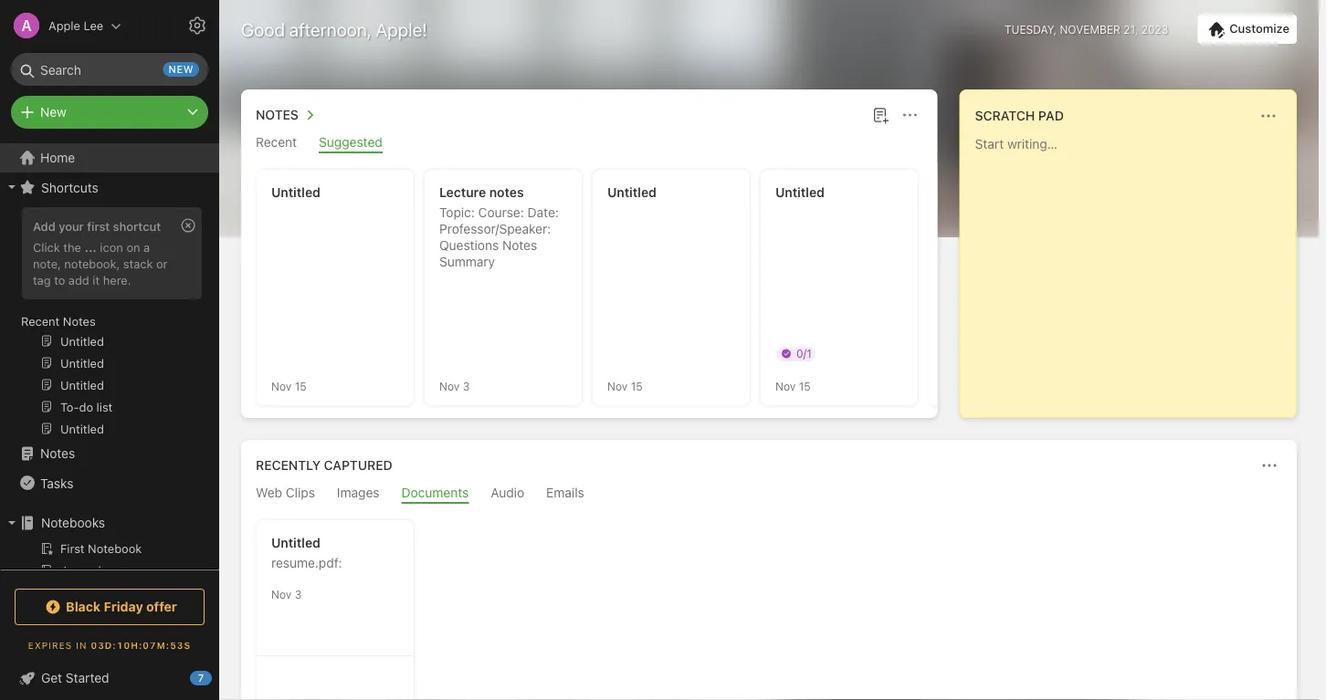 Task type: vqa. For each thing, say whether or not it's contained in the screenshot.
Icon
yes



Task type: locate. For each thing, give the bounding box(es) containing it.
0 horizontal spatial more actions image
[[900, 104, 921, 126]]

3
[[463, 380, 470, 393], [295, 588, 302, 601]]

0 horizontal spatial 3
[[295, 588, 302, 601]]

add your first shortcut
[[33, 219, 161, 233]]

0 vertical spatial nov 3
[[439, 380, 470, 393]]

customize button
[[1198, 15, 1297, 44]]

expand notebooks image
[[5, 516, 19, 531]]

1 vertical spatial tab list
[[245, 486, 1294, 504]]

1 vertical spatial group
[[0, 538, 211, 611]]

15
[[295, 380, 307, 393], [631, 380, 643, 393], [799, 380, 811, 393]]

2 horizontal spatial nov 15
[[776, 380, 811, 393]]

3 inside documents tab panel
[[295, 588, 302, 601]]

0 horizontal spatial nov 15
[[271, 380, 307, 393]]

more actions image
[[900, 104, 921, 126], [1258, 105, 1280, 127]]

recent down notes button on the left of the page
[[256, 135, 297, 150]]

tuesday, november 21, 2023
[[1005, 23, 1169, 36]]

group
[[0, 202, 211, 447], [0, 538, 211, 611]]

notes link
[[0, 439, 211, 469]]

notes
[[256, 107, 299, 122], [502, 238, 537, 253], [63, 314, 96, 328], [40, 446, 75, 461]]

1 horizontal spatial nov 3
[[439, 380, 470, 393]]

professor/speaker:
[[439, 222, 551, 237]]

lecture notes topic: course: date: professor/speaker: questions notes summary
[[439, 185, 559, 269]]

web
[[256, 486, 282, 501]]

in
[[76, 640, 87, 651]]

recent
[[256, 135, 297, 150], [21, 314, 60, 328]]

group containing add your first shortcut
[[0, 202, 211, 447]]

more actions field for scratch pad
[[1256, 103, 1282, 129]]

0 horizontal spatial recent
[[21, 314, 60, 328]]

the
[[63, 240, 81, 254]]

untitled inside untitled resume.pdf:
[[271, 536, 321, 551]]

scratch pad
[[975, 108, 1064, 123]]

expires in 03d:10h:07m:53s
[[28, 640, 191, 651]]

1 group from the top
[[0, 202, 211, 447]]

stack
[[123, 257, 153, 270]]

captured
[[324, 458, 393, 473]]

tasks button
[[0, 469, 211, 498]]

lee
[[84, 19, 103, 32]]

tab list for notes
[[245, 135, 934, 153]]

notes down add
[[63, 314, 96, 328]]

nov 15
[[271, 380, 307, 393], [608, 380, 643, 393], [776, 380, 811, 393]]

3 inside "suggested" tab panel
[[463, 380, 470, 393]]

documents tab panel
[[241, 504, 1297, 701]]

good afternoon, apple!
[[241, 18, 427, 40]]

21,
[[1124, 23, 1139, 36]]

untitled
[[271, 185, 321, 200], [608, 185, 657, 200], [776, 185, 825, 200], [271, 536, 321, 551]]

Start writing… text field
[[975, 136, 1295, 403]]

audio tab
[[491, 486, 524, 504]]

tab list containing web clips
[[245, 486, 1294, 504]]

0 vertical spatial tab list
[[245, 135, 934, 153]]

3 for topic: course: date: professor/speaker: questions notes summary
[[463, 380, 470, 393]]

2023
[[1142, 23, 1169, 36]]

click the ...
[[33, 240, 97, 254]]

More actions field
[[898, 102, 923, 128], [1256, 103, 1282, 129], [1257, 453, 1283, 479]]

friday
[[104, 600, 143, 615]]

nov 3 inside documents tab panel
[[271, 588, 302, 601]]

black
[[66, 600, 101, 615]]

questions
[[439, 238, 499, 253]]

notes inside button
[[256, 107, 299, 122]]

1 vertical spatial nov 3
[[271, 588, 302, 601]]

more actions field for recently captured
[[1257, 453, 1283, 479]]

2 tab list from the top
[[245, 486, 1294, 504]]

good
[[241, 18, 285, 40]]

0 vertical spatial 3
[[463, 380, 470, 393]]

2 group from the top
[[0, 538, 211, 611]]

apple lee
[[48, 19, 103, 32]]

0 vertical spatial recent
[[256, 135, 297, 150]]

tree
[[0, 143, 219, 701]]

recent notes
[[21, 314, 96, 328]]

recent tab
[[256, 135, 297, 153]]

lecture
[[439, 185, 486, 200]]

black friday offer
[[66, 600, 177, 615]]

recent down tag
[[21, 314, 60, 328]]

web clips
[[256, 486, 315, 501]]

shortcut
[[113, 219, 161, 233]]

shortcuts
[[41, 180, 98, 195]]

get started
[[41, 671, 109, 686]]

images
[[337, 486, 380, 501]]

new
[[169, 63, 194, 75]]

0 horizontal spatial 15
[[295, 380, 307, 393]]

1 horizontal spatial 15
[[631, 380, 643, 393]]

nov inside documents tab panel
[[271, 588, 292, 601]]

recent for recent notes
[[21, 314, 60, 328]]

nov
[[271, 380, 292, 393], [439, 380, 460, 393], [608, 380, 628, 393], [776, 380, 796, 393], [271, 588, 292, 601]]

nov 3
[[439, 380, 470, 393], [271, 588, 302, 601]]

notes up tasks
[[40, 446, 75, 461]]

2 horizontal spatial 15
[[799, 380, 811, 393]]

tab list containing recent
[[245, 135, 934, 153]]

notes up 'recent' tab
[[256, 107, 299, 122]]

tab list
[[245, 135, 934, 153], [245, 486, 1294, 504]]

1 horizontal spatial recent
[[256, 135, 297, 150]]

1 horizontal spatial more actions image
[[1258, 105, 1280, 127]]

1 15 from the left
[[295, 380, 307, 393]]

new
[[40, 105, 66, 120]]

1 horizontal spatial 3
[[463, 380, 470, 393]]

notes down professor/speaker:
[[502, 238, 537, 253]]

tab list for recently captured
[[245, 486, 1294, 504]]

1 vertical spatial recent
[[21, 314, 60, 328]]

started
[[66, 671, 109, 686]]

recent inside tree
[[21, 314, 60, 328]]

black friday offer button
[[15, 589, 205, 626]]

1 horizontal spatial nov 15
[[608, 380, 643, 393]]

0 vertical spatial group
[[0, 202, 211, 447]]

0 horizontal spatial nov 3
[[271, 588, 302, 601]]

1 tab list from the top
[[245, 135, 934, 153]]

recent inside tab list
[[256, 135, 297, 150]]

images tab
[[337, 486, 380, 504]]

Account field
[[0, 7, 122, 44]]

topic:
[[439, 205, 475, 220]]

november
[[1060, 23, 1121, 36]]

nov 3 inside "suggested" tab panel
[[439, 380, 470, 393]]

1 vertical spatial 3
[[295, 588, 302, 601]]

3 nov 15 from the left
[[776, 380, 811, 393]]



Task type: describe. For each thing, give the bounding box(es) containing it.
first
[[87, 219, 110, 233]]

notebooks link
[[0, 509, 211, 538]]

...
[[84, 240, 97, 254]]

note,
[[33, 257, 61, 270]]

it
[[93, 273, 100, 287]]

scratch
[[975, 108, 1035, 123]]

nov 3 for untitled resume.pdf:
[[271, 588, 302, 601]]

Search text field
[[24, 53, 196, 86]]

thumbnail image
[[257, 657, 414, 701]]

settings image
[[186, 15, 208, 37]]

get
[[41, 671, 62, 686]]

notebooks
[[41, 516, 105, 531]]

course:
[[478, 205, 524, 220]]

add
[[33, 219, 56, 233]]

apple
[[48, 19, 80, 32]]

tuesday,
[[1005, 23, 1057, 36]]

home
[[40, 150, 75, 165]]

notes inside lecture notes topic: course: date: professor/speaker: questions notes summary
[[502, 238, 537, 253]]

2 15 from the left
[[631, 380, 643, 393]]

emails tab
[[546, 486, 584, 504]]

notes
[[489, 185, 524, 200]]

nov 3 for lecture notes topic: course: date: professor/speaker: questions notes summary
[[439, 380, 470, 393]]

your
[[59, 219, 84, 233]]

shortcuts button
[[0, 173, 211, 202]]

notebook,
[[64, 257, 120, 270]]

03d:10h:07m:53s
[[91, 640, 191, 651]]

tree containing home
[[0, 143, 219, 701]]

suggested tab panel
[[241, 153, 1326, 418]]

emails
[[546, 486, 584, 501]]

3 for resume.pdf:
[[295, 588, 302, 601]]

more actions image
[[1259, 455, 1281, 477]]

afternoon,
[[289, 18, 372, 40]]

on
[[126, 240, 140, 254]]

scratch pad button
[[972, 105, 1064, 127]]

untitled resume.pdf:
[[271, 536, 342, 571]]

or
[[156, 257, 168, 270]]

to
[[54, 273, 65, 287]]

recently captured button
[[252, 455, 393, 477]]

home link
[[0, 143, 219, 173]]

apple!
[[376, 18, 427, 40]]

recently
[[256, 458, 321, 473]]

Help and Learning task checklist field
[[0, 664, 219, 693]]

clips
[[286, 486, 315, 501]]

new search field
[[24, 53, 199, 86]]

click to collapse image
[[212, 667, 226, 689]]

date:
[[528, 205, 559, 220]]

click
[[33, 240, 60, 254]]

add
[[68, 273, 89, 287]]

audio
[[491, 486, 524, 501]]

tasks
[[40, 476, 73, 491]]

summary
[[439, 254, 495, 269]]

0/1
[[797, 347, 812, 360]]

expires
[[28, 640, 72, 651]]

pad
[[1039, 108, 1064, 123]]

documents
[[402, 486, 469, 501]]

resume.pdf:
[[271, 556, 342, 571]]

icon on a note, notebook, stack or tag to add it here.
[[33, 240, 168, 287]]

2 nov 15 from the left
[[608, 380, 643, 393]]

1 nov 15 from the left
[[271, 380, 307, 393]]

offer
[[146, 600, 177, 615]]

new button
[[11, 96, 208, 129]]

tag
[[33, 273, 51, 287]]

customize
[[1230, 22, 1290, 35]]

3 15 from the left
[[799, 380, 811, 393]]

web clips tab
[[256, 486, 315, 504]]

more actions image inside field
[[1258, 105, 1280, 127]]

recent for recent
[[256, 135, 297, 150]]

suggested
[[319, 135, 383, 150]]

notes button
[[252, 104, 321, 126]]

icon
[[100, 240, 123, 254]]

suggested tab
[[319, 135, 383, 153]]

7
[[198, 673, 204, 685]]

here.
[[103, 273, 131, 287]]

notes inside group
[[63, 314, 96, 328]]

a
[[144, 240, 150, 254]]

recently captured
[[256, 458, 393, 473]]

documents tab
[[402, 486, 469, 504]]



